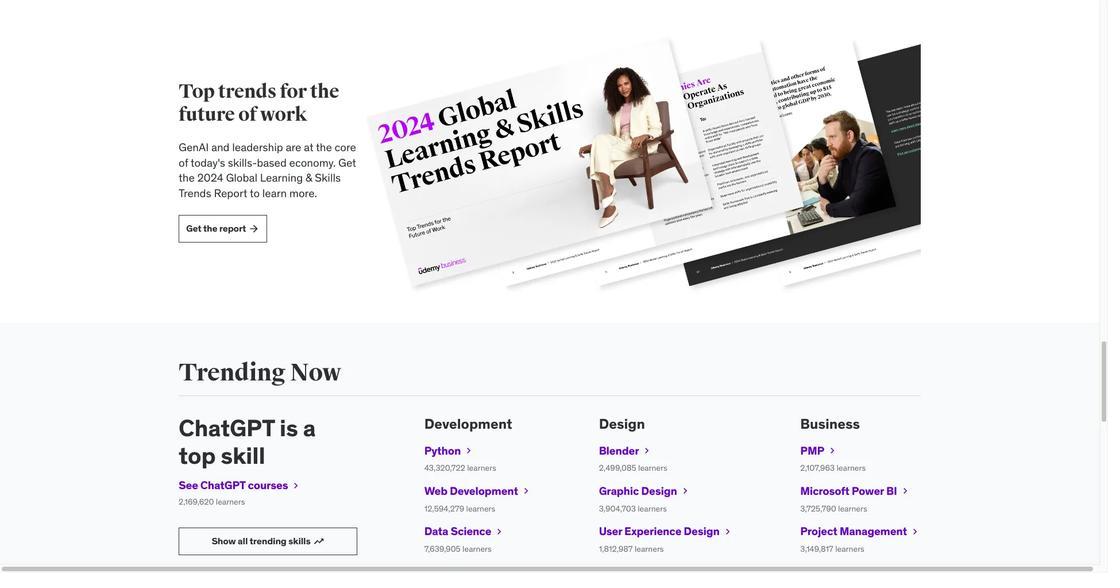 Task type: describe. For each thing, give the bounding box(es) containing it.
2,499,085 learners
[[599, 463, 668, 473]]

trending now
[[179, 358, 341, 388]]

learning
[[260, 171, 303, 185]]

python link
[[425, 443, 475, 458]]

1,812,987
[[599, 544, 633, 554]]

report
[[219, 222, 246, 234]]

courses
[[248, 478, 288, 492]]

project management link
[[801, 524, 921, 539]]

learners for blender
[[639, 463, 668, 473]]

small image for pmp
[[827, 445, 839, 456]]

learners down see chatgpt courses
[[216, 497, 245, 507]]

to
[[250, 186, 260, 200]]

data science link
[[425, 524, 505, 539]]

the up 'trends'
[[179, 171, 195, 185]]

1,812,987 learners
[[599, 544, 664, 554]]

pmp link
[[801, 443, 839, 458]]

science
[[451, 524, 492, 538]]

more.
[[290, 186, 317, 200]]

report
[[214, 186, 247, 200]]

learners for python
[[467, 463, 497, 473]]

show all trending skills link
[[179, 527, 357, 555]]

0 vertical spatial development
[[425, 415, 512, 433]]

the right at at left
[[316, 140, 332, 154]]

genai
[[179, 140, 209, 154]]

43,320,722 learners
[[425, 463, 497, 473]]

learners for graphic design
[[638, 503, 667, 514]]

for
[[280, 79, 307, 104]]

a
[[303, 414, 316, 443]]

graphic design link
[[599, 483, 691, 499]]

see
[[179, 478, 198, 492]]

trending
[[179, 358, 286, 388]]

now
[[290, 358, 341, 388]]

small image for blender
[[642, 445, 653, 456]]

small image for web development
[[521, 485, 532, 497]]

graphic design
[[599, 484, 677, 498]]

microsoft power bi link
[[801, 483, 911, 499]]

learners for microsoft power bi
[[839, 503, 868, 514]]

global
[[226, 171, 258, 185]]

see chatgpt courses link
[[179, 478, 302, 492]]

web development link
[[425, 483, 532, 499]]

bi
[[887, 484, 898, 498]]

3,149,817
[[801, 544, 834, 554]]

skills
[[289, 535, 311, 547]]

experience
[[625, 524, 682, 538]]

learn
[[262, 186, 287, 200]]

future
[[179, 102, 235, 127]]

get inside genai and leadership are at the core of today's skills-based economy. get the 2024 global learning & skills trends report to learn more.
[[339, 156, 356, 169]]

learners for web development
[[466, 503, 496, 514]]

management
[[840, 524, 908, 538]]

small image for show all trending skills
[[313, 535, 325, 547]]

top
[[179, 442, 216, 470]]

user experience design
[[599, 524, 720, 538]]

7,639,905
[[425, 544, 461, 554]]

1 vertical spatial development
[[450, 484, 518, 498]]

work
[[260, 102, 307, 127]]

top trends for the future of work
[[179, 79, 339, 127]]

blender
[[599, 444, 639, 457]]

data
[[425, 524, 449, 538]]

2,107,963 learners
[[801, 463, 866, 473]]

3,904,703
[[599, 503, 636, 514]]

core
[[335, 140, 356, 154]]

trends
[[218, 79, 277, 104]]

43,320,722
[[425, 463, 465, 473]]

small image for microsoft power bi
[[900, 485, 911, 497]]

3,149,817 learners
[[801, 544, 865, 554]]

of inside genai and leadership are at the core of today's skills-based economy. get the 2024 global learning & skills trends report to learn more.
[[179, 156, 188, 169]]

user
[[599, 524, 622, 538]]

user experience design link
[[599, 524, 734, 539]]

small image for see chatgpt courses
[[291, 480, 302, 491]]

2024
[[197, 171, 223, 185]]

small image for data science
[[494, 526, 505, 537]]

the inside get the report "link"
[[203, 222, 218, 234]]



Task type: locate. For each thing, give the bounding box(es) containing it.
pmp
[[801, 444, 825, 457]]

project management
[[801, 524, 908, 538]]

learners down project management
[[836, 544, 865, 554]]

the right for
[[310, 79, 339, 104]]

the left report
[[203, 222, 218, 234]]

chatgpt
[[179, 414, 275, 443], [200, 478, 246, 492]]

genai and leadership are at the core of today's skills-based economy. get the 2024 global learning & skills trends report to learn more.
[[179, 140, 356, 200]]

small image inside data science link
[[494, 526, 505, 537]]

12,594,279
[[425, 503, 465, 514]]

7,639,905 learners
[[425, 544, 492, 554]]

learners up web development link
[[467, 463, 497, 473]]

of down "genai" on the top
[[179, 156, 188, 169]]

today's
[[191, 156, 225, 169]]

0 vertical spatial design
[[599, 415, 645, 433]]

are
[[286, 140, 301, 154]]

learners for project management
[[836, 544, 865, 554]]

chatgpt is a top skill
[[179, 414, 316, 470]]

2,169,620
[[179, 497, 214, 507]]

design up the "blender" in the right bottom of the page
[[599, 415, 645, 433]]

small image for user experience design
[[722, 526, 734, 537]]

development
[[425, 415, 512, 433], [450, 484, 518, 498]]

small image inside web development link
[[521, 485, 532, 497]]

small image inside user experience design link
[[722, 526, 734, 537]]

12,594,279 learners
[[425, 503, 496, 514]]

chatgpt up 2,169,620 learners
[[200, 478, 246, 492]]

learners down web development link
[[466, 503, 496, 514]]

power
[[852, 484, 884, 498]]

small image inside python link
[[463, 445, 475, 456]]

at
[[304, 140, 314, 154]]

development up 12,594,279 learners
[[450, 484, 518, 498]]

small image inside "blender" link
[[642, 445, 653, 456]]

the
[[310, 79, 339, 104], [316, 140, 332, 154], [179, 171, 195, 185], [203, 222, 218, 234]]

web development
[[425, 484, 518, 498]]

top
[[179, 79, 215, 104]]

leadership
[[232, 140, 283, 154]]

udemy business reports image
[[367, 0, 921, 323]]

small image up the 2,499,085 learners
[[642, 445, 653, 456]]

chatgpt inside chatgpt is a top skill
[[179, 414, 275, 443]]

2,169,620 learners
[[179, 497, 245, 507]]

learners down science
[[463, 544, 492, 554]]

small image inside graphic design link
[[680, 485, 691, 497]]

small image up user experience design link
[[680, 485, 691, 497]]

data science
[[425, 524, 492, 538]]

small image
[[463, 445, 475, 456], [642, 445, 653, 456], [680, 485, 691, 497], [313, 535, 325, 547]]

get the report
[[186, 222, 246, 234]]

1 horizontal spatial get
[[339, 156, 356, 169]]

learners up graphic design link
[[639, 463, 668, 473]]

the inside top trends for the future of work
[[310, 79, 339, 104]]

learners for data science
[[463, 544, 492, 554]]

get inside "link"
[[186, 222, 201, 234]]

microsoft
[[801, 484, 850, 498]]

small image up 43,320,722 learners
[[463, 445, 475, 456]]

show all trending skills
[[212, 535, 311, 547]]

show
[[212, 535, 236, 547]]

2,499,085
[[599, 463, 637, 473]]

economy.
[[289, 156, 336, 169]]

get down 'trends'
[[186, 222, 201, 234]]

learners down graphic design link
[[638, 503, 667, 514]]

web
[[425, 484, 448, 498]]

0 horizontal spatial of
[[179, 156, 188, 169]]

get down core
[[339, 156, 356, 169]]

0 vertical spatial chatgpt
[[179, 414, 275, 443]]

get the report link
[[179, 215, 267, 242]]

1 horizontal spatial of
[[238, 102, 257, 127]]

project
[[801, 524, 838, 538]]

business
[[801, 415, 860, 433]]

microsoft power bi
[[801, 484, 898, 498]]

learners down experience at the bottom right of the page
[[635, 544, 664, 554]]

of
[[238, 102, 257, 127], [179, 156, 188, 169]]

learners up the microsoft power bi
[[837, 463, 866, 473]]

and
[[211, 140, 230, 154]]

python
[[425, 444, 461, 457]]

based
[[257, 156, 287, 169]]

3,725,790
[[801, 503, 837, 514]]

2,107,963
[[801, 463, 835, 473]]

skills-
[[228, 156, 257, 169]]

development up python link
[[425, 415, 512, 433]]

3,904,703 learners
[[599, 503, 667, 514]]

small image inside get the report "link"
[[248, 223, 260, 234]]

of inside top trends for the future of work
[[238, 102, 257, 127]]

small image inside see chatgpt courses link
[[291, 480, 302, 491]]

small image right skills at the left bottom of the page
[[313, 535, 325, 547]]

learners down microsoft power bi link
[[839, 503, 868, 514]]

small image inside microsoft power bi link
[[900, 485, 911, 497]]

small image
[[248, 223, 260, 234], [827, 445, 839, 456], [291, 480, 302, 491], [521, 485, 532, 497], [900, 485, 911, 497], [494, 526, 505, 537], [722, 526, 734, 537], [910, 526, 921, 537]]

small image for project management
[[910, 526, 921, 537]]

1 vertical spatial get
[[186, 222, 201, 234]]

learners for user experience design
[[635, 544, 664, 554]]

small image inside "pmp" link
[[827, 445, 839, 456]]

skills
[[315, 171, 341, 185]]

design right experience at the bottom right of the page
[[684, 524, 720, 538]]

small image for python
[[463, 445, 475, 456]]

2 vertical spatial design
[[684, 524, 720, 538]]

small image inside the project management link
[[910, 526, 921, 537]]

chatgpt down trending
[[179, 414, 275, 443]]

0 vertical spatial of
[[238, 102, 257, 127]]

1 vertical spatial design
[[642, 484, 677, 498]]

graphic
[[599, 484, 639, 498]]

is
[[280, 414, 298, 443]]

small image for graphic design
[[680, 485, 691, 497]]

skill
[[221, 442, 265, 470]]

trending
[[250, 535, 287, 547]]

all
[[238, 535, 248, 547]]

get
[[339, 156, 356, 169], [186, 222, 201, 234]]

of up leadership
[[238, 102, 257, 127]]

&
[[306, 171, 312, 185]]

3,725,790 learners
[[801, 503, 868, 514]]

design up the 3,904,703 learners
[[642, 484, 677, 498]]

blender link
[[599, 443, 653, 458]]

1 vertical spatial chatgpt
[[200, 478, 246, 492]]

see chatgpt courses
[[179, 478, 288, 492]]

small image for get the report
[[248, 223, 260, 234]]

0 vertical spatial get
[[339, 156, 356, 169]]

0 horizontal spatial get
[[186, 222, 201, 234]]

learners for pmp
[[837, 463, 866, 473]]

small image inside show all trending skills link
[[313, 535, 325, 547]]

learners
[[467, 463, 497, 473], [639, 463, 668, 473], [837, 463, 866, 473], [216, 497, 245, 507], [466, 503, 496, 514], [638, 503, 667, 514], [839, 503, 868, 514], [463, 544, 492, 554], [635, 544, 664, 554], [836, 544, 865, 554]]

trends
[[179, 186, 211, 200]]

1 vertical spatial of
[[179, 156, 188, 169]]

design
[[599, 415, 645, 433], [642, 484, 677, 498], [684, 524, 720, 538]]



Task type: vqa. For each thing, say whether or not it's contained in the screenshot.
IN inside the The Machine Learning A-Z™: Ai, Python & R + Chatgpt Bonus [2023] Learn To Create Machine Learning Algorithms In Python And R From Two Data Science Experts. Code Templates Included.
no



